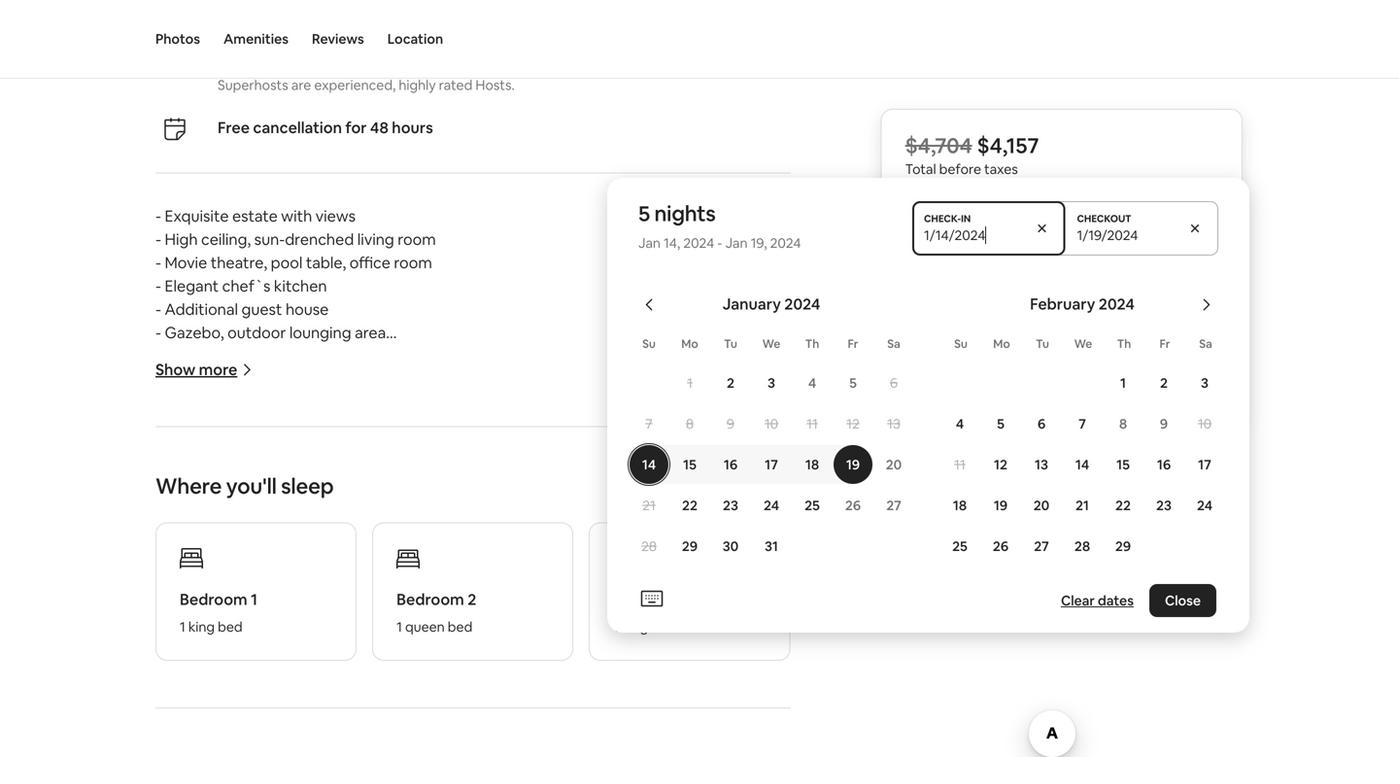 Task type: locate. For each thing, give the bounding box(es) containing it.
is
[[391, 416, 401, 436], [405, 579, 416, 599], [593, 649, 604, 669]]

0 vertical spatial 13
[[887, 415, 901, 432]]

12 for the bottom 12 button
[[994, 456, 1008, 473]]

1 horizontal spatial 2 button
[[1144, 363, 1185, 402]]

this
[[331, 579, 357, 599], [1069, 583, 1092, 601], [473, 719, 499, 739]]

14 up rate
[[1076, 456, 1090, 473]]

kitchen down drenched
[[274, 276, 327, 296]]

1 29 button from the left
[[670, 527, 710, 566]]

0 vertical spatial temecula
[[521, 649, 590, 669]]

bedroom inside bedroom 2 1 queen bed
[[397, 589, 464, 609]]

15 button
[[670, 445, 710, 484], [1103, 445, 1144, 484]]

in
[[397, 556, 410, 576], [383, 602, 395, 622]]

movie
[[165, 253, 207, 272]]

property,
[[262, 579, 328, 599]]

0 vertical spatial 27
[[886, 497, 902, 514]]

clear dates button
[[1053, 584, 1142, 617]]

2024 right "january"
[[785, 294, 821, 314]]

1 horizontal spatial 24 button
[[1185, 486, 1225, 525]]

2 2 button from the left
[[1144, 363, 1185, 402]]

23 right $296
[[1156, 497, 1172, 514]]

for
[[345, 117, 367, 137], [379, 462, 399, 482], [464, 532, 485, 552], [331, 672, 352, 692], [375, 696, 396, 716]]

11 button up the avg.
[[940, 445, 981, 484]]

this inside "this elegant wine country estate is perfectly located within walking distance of award- winning wineries and vineyards. the main house offers high ceilings, ornate wood trimmings, and plenty of space for large groups. guests will rejoice when they step into the fully equipped chef's kitchen, 26 seat private movie theater, and beautiful two-story guest house– complete with a full kitchen, billiards table, and 82-inch screen tv. outside, there's never a dull moment with amenities for all ages, including a private pool and lounge, outdoor kitchen and built-in grill, and a fully-equipped playhouse. with a beautiful gazebo on the property, this home is an ideal place to watch the sunset over the hills with your favorite people, wine glass in hand."
[[331, 579, 357, 599]]

1 2 button from the left
[[710, 363, 751, 402]]

1 3 button from the left
[[751, 363, 792, 402]]

23 button
[[710, 486, 751, 525], [1144, 486, 1185, 525]]

2 16 from the left
[[1157, 456, 1171, 473]]

1 up distance
[[687, 374, 693, 392]]

12
[[847, 415, 860, 432], [994, 456, 1008, 473]]

Add date text field
[[1077, 226, 1172, 244]]

bedroom 2 1 queen bed
[[397, 589, 476, 635]]

bed inside bedroom 2 1 queen bed
[[448, 618, 473, 635]]

1 horizontal spatial 8 button
[[1103, 404, 1144, 443]]

16 button
[[710, 445, 751, 484], [1144, 445, 1185, 484]]

1 vertical spatial 6
[[1038, 415, 1046, 432]]

2 3 button from the left
[[1185, 363, 1225, 402]]

plenty
[[266, 462, 311, 482], [155, 696, 201, 716], [570, 719, 615, 739]]

0 horizontal spatial sa
[[887, 336, 901, 351]]

this elegant wine country estate is perfectly located within walking distance of award- winning wineries and vineyards. the main house offers high ceilings, ornate wood trimmings, and plenty of space for large groups. guests will rejoice when they step into the fully equipped chef's kitchen, 26 seat private movie theater, and beautiful two-story guest house– complete with a full kitchen, billiards table, and 82-inch screen tv. outside, there's never a dull moment with amenities for all ages, including a private pool and lounge, outdoor kitchen and built-in grill, and a fully-equipped playhouse. with a beautiful gazebo on the property, this home is an ideal place to watch the sunset over the hills with your favorite people, wine glass in hand.
[[155, 416, 792, 622]]

1 10 from the left
[[765, 415, 779, 432]]

1 21 from the left
[[642, 497, 656, 514]]

2 1 button from the left
[[1103, 363, 1144, 402]]

2 su from the left
[[954, 336, 968, 351]]

2 15 from the left
[[1117, 456, 1130, 473]]

0 horizontal spatial 22
[[682, 497, 698, 514]]

18 button right 'into'
[[792, 445, 833, 484]]

fully-
[[488, 556, 523, 576]]

dates inside your dates are $296 less than the avg. nightly rate over the last 3 months.
[[1035, 477, 1075, 497]]

town right charming
[[690, 649, 727, 669]]

0 horizontal spatial dates
[[1035, 477, 1075, 497]]

estate inside "this elegant wine country estate is perfectly located within walking distance of award- winning wineries and vineyards. the main house offers high ceilings, ornate wood trimmings, and plenty of space for large groups. guests will rejoice when they step into the fully equipped chef's kitchen, 26 seat private movie theater, and beautiful two-story guest house– complete with a full kitchen, billiards table, and 82-inch screen tv. outside, there's never a dull moment with amenities for all ages, including a private pool and lounge, outdoor kitchen and built-in grill, and a fully-equipped playhouse. with a beautiful gazebo on the property, this home is an ideal place to watch the sunset over the hills with your favorite people, wine glass in hand."
[[342, 416, 387, 436]]

9
[[727, 415, 735, 432], [1160, 415, 1168, 432]]

20 button
[[874, 445, 914, 484], [1021, 486, 1062, 525]]

2 10 button from the left
[[1185, 404, 1225, 443]]

won't
[[1009, 388, 1044, 405]]

are left $296
[[1078, 477, 1101, 497]]

dates inside button
[[1098, 592, 1134, 609]]

28 up playhouse.
[[641, 537, 657, 555]]

0 horizontal spatial 21 button
[[629, 486, 670, 525]]

1 vertical spatial 20
[[1034, 497, 1050, 514]]

moment
[[292, 532, 353, 552]]

27 down your dates are $296 less than the avg. nightly rate over the last 3 months. at the bottom right of the page
[[1034, 537, 1049, 555]]

2 24 from the left
[[1197, 497, 1213, 514]]

1 vertical spatial table,
[[515, 509, 555, 529]]

1 vertical spatial is
[[405, 579, 416, 599]]

20 button up than
[[874, 445, 914, 484]]

0 horizontal spatial 4 button
[[792, 363, 833, 402]]

bedroom for bedroom 1
[[180, 589, 248, 609]]

and left san
[[411, 649, 438, 669]]

1 16 button from the left
[[710, 445, 751, 484]]

king inside bedroom 3 1 king bed
[[622, 618, 648, 635]]

0 vertical spatial 5
[[638, 200, 650, 227]]

2 jan from the left
[[726, 234, 748, 252]]

2 7 from the left
[[1079, 415, 1086, 432]]

- left 19,
[[717, 234, 723, 252]]

the
[[382, 439, 409, 459]]

1 horizontal spatial su
[[954, 336, 968, 351]]

0 horizontal spatial estate
[[232, 206, 278, 226]]

4 button
[[792, 363, 833, 402], [940, 404, 981, 443]]

mo up you
[[993, 336, 1010, 351]]

2 fr from the left
[[1160, 336, 1170, 351]]

place
[[477, 579, 516, 599]]

4
[[808, 374, 816, 392], [956, 415, 964, 432]]

0 vertical spatial kitchen
[[274, 276, 327, 296]]

16 left 'into'
[[724, 456, 738, 473]]

dates right your
[[1035, 477, 1075, 497]]

and up house–
[[235, 462, 262, 482]]

king for bedroom 3
[[622, 618, 648, 635]]

1 15 from the left
[[683, 456, 697, 473]]

1 horizontal spatial in
[[397, 556, 410, 576]]

2 8 from the left
[[1119, 415, 1127, 432]]

2 7 button from the left
[[1062, 404, 1103, 443]]

0 horizontal spatial are
[[291, 76, 311, 94]]

2 29 button from the left
[[1103, 527, 1144, 566]]

3 inside bedroom 3 1 king bed
[[684, 589, 693, 609]]

2 vertical spatial is
[[593, 649, 604, 669]]

1 23 from the left
[[723, 497, 738, 514]]

are
[[291, 76, 311, 94], [1078, 477, 1101, 497]]

1 horizontal spatial house
[[451, 439, 494, 459]]

outdoor inside "this elegant wine country estate is perfectly located within walking distance of award- winning wineries and vineyards. the main house offers high ceilings, ornate wood trimmings, and plenty of space for large groups. guests will rejoice when they step into the fully equipped chef's kitchen, 26 seat private movie theater, and beautiful two-story guest house– complete with a full kitchen, billiards table, and 82-inch screen tv. outside, there's never a dull moment with amenities for all ages, including a private pool and lounge, outdoor kitchen and built-in grill, and a fully-equipped playhouse. with a beautiful gazebo on the property, this home is an ideal place to watch the sunset over the hills with your favorite people, wine glass in hand."
[[211, 556, 270, 576]]

0 horizontal spatial 8
[[686, 415, 694, 432]]

4 button left you
[[940, 404, 981, 443]]

10 button up 'into'
[[751, 404, 792, 443]]

3 button right yet
[[1185, 363, 1225, 402]]

of up delicious
[[204, 696, 219, 716]]

1 down sunset
[[613, 618, 619, 635]]

bed inside bedroom 1 1 king bed
[[218, 618, 243, 635]]

11 for leftmost 11 button
[[807, 415, 818, 432]]

1 horizontal spatial dates
[[1098, 592, 1134, 609]]

and up appreciate
[[496, 672, 523, 692]]

1 button for february 2024
[[1103, 363, 1144, 402]]

2 th from the left
[[1117, 336, 1131, 351]]

0 horizontal spatial 16 button
[[710, 445, 751, 484]]

7
[[645, 415, 653, 432], [1079, 415, 1086, 432]]

0 horizontal spatial 22 button
[[670, 486, 710, 525]]

0 vertical spatial pool
[[271, 253, 303, 272]]

are up "cancellation"
[[291, 76, 311, 94]]

21 button down when
[[629, 486, 670, 525]]

bedroom inside bedroom 3 1 king bed
[[613, 589, 681, 609]]

2 14 from the left
[[1076, 456, 1090, 473]]

2 for january 2024
[[727, 374, 735, 392]]

3
[[768, 374, 775, 392], [1201, 374, 1209, 392], [934, 516, 943, 535], [684, 589, 693, 609]]

0 vertical spatial guest
[[241, 299, 282, 319]]

18 left the avg.
[[953, 497, 967, 514]]

24 down 'into'
[[764, 497, 779, 514]]

plenty up chef's
[[266, 462, 311, 482]]

9 up wood
[[727, 415, 735, 432]]

bed up charming
[[651, 618, 676, 635]]

is up the the
[[391, 416, 401, 436]]

1 horizontal spatial 17 button
[[1185, 445, 1225, 484]]

2 sa from the left
[[1199, 336, 1213, 351]]

and
[[277, 439, 304, 459], [235, 462, 262, 482], [610, 486, 637, 506], [559, 509, 586, 529], [717, 532, 743, 552], [330, 556, 357, 576], [446, 556, 473, 576], [411, 649, 438, 669], [496, 672, 523, 692], [702, 696, 729, 716], [501, 742, 528, 757]]

with right hills
[[756, 579, 787, 599]]

0 vertical spatial are
[[291, 76, 311, 94]]

1 vertical spatial outdoor
[[211, 556, 270, 576]]

21 button left $296
[[1062, 486, 1103, 525]]

1 17 from the left
[[765, 456, 778, 473]]

0 horizontal spatial 11
[[807, 415, 818, 432]]

0 horizontal spatial 26 button
[[833, 486, 874, 525]]

0 horizontal spatial tu
[[724, 336, 737, 351]]

13 button up than
[[874, 404, 914, 443]]

living
[[357, 229, 394, 249]]

0 horizontal spatial is
[[391, 416, 401, 436]]

1 1 button from the left
[[670, 363, 710, 402]]

2 bedroom from the left
[[397, 589, 464, 609]]

9 button right yet
[[1144, 404, 1185, 443]]

room right living
[[398, 229, 436, 249]]

2 14 button from the left
[[1062, 445, 1103, 484]]

1 vertical spatial dates
[[1098, 592, 1134, 609]]

superhosts are experienced, highly rated hosts.
[[218, 76, 515, 94]]

town down appreciate
[[502, 719, 539, 739]]

attractions
[[679, 719, 758, 739]]

bed
[[218, 618, 243, 635], [448, 618, 473, 635], [651, 618, 676, 635]]

calendar application
[[607, 273, 1399, 608]]

rate
[[1053, 496, 1082, 516]]

2 inside bedroom 2 1 queen bed
[[468, 589, 476, 609]]

house
[[286, 299, 329, 319], [451, 439, 494, 459]]

1 horizontal spatial 1 button
[[1103, 363, 1144, 402]]

1 horizontal spatial jan
[[726, 234, 748, 252]]

23
[[723, 497, 738, 514], [1156, 497, 1172, 514]]

guest down chef`s
[[241, 299, 282, 319]]

hosts.
[[476, 76, 515, 94]]

wine right elegant
[[246, 416, 279, 436]]

february 2024
[[1030, 294, 1135, 314]]

- inside 5 nights jan 14, 2024 - jan 19, 2024
[[717, 234, 723, 252]]

3 inside your dates are $296 less than the avg. nightly rate over the last 3 months.
[[934, 516, 943, 535]]

3 button for january 2024
[[751, 363, 792, 402]]

2 23 from the left
[[1156, 497, 1172, 514]]

1 10 button from the left
[[751, 404, 792, 443]]

bed for 2
[[448, 618, 473, 635]]

2 horizontal spatial 2
[[1160, 374, 1168, 392]]

1 24 button from the left
[[751, 486, 792, 525]]

ceiling,
[[201, 229, 251, 249]]

1 horizontal spatial th
[[1117, 336, 1131, 351]]

1 vertical spatial 26 button
[[981, 527, 1021, 566]]

fully
[[183, 486, 213, 506]]

25 for 25 button to the top
[[805, 497, 820, 514]]

offers inside only a short drive from los angeles and san diego, temecula is a charming town with lots of character. known for its upscale wineries and extensive vineyards, temecula offers plenty of unique opportunities for those who appreciate the art of the grape and delicious food. not a fan of wine? worry not, this town has plenty of other attractions such as golf, hot air ballooning, farmers markets, and shopping. at the heart of teme
[[746, 672, 788, 692]]

15 for 1st 15 button from left
[[683, 456, 697, 473]]

27 left than
[[886, 497, 902, 514]]

29 button
[[670, 527, 710, 566], [1103, 527, 1144, 566]]

wine?
[[349, 719, 390, 739]]

1 8 from the left
[[686, 415, 694, 432]]

of up ballooning, on the left of the page
[[331, 719, 346, 739]]

1 vertical spatial 25
[[952, 537, 968, 555]]

beautiful up screen
[[640, 486, 704, 506]]

0 horizontal spatial 2
[[468, 589, 476, 609]]

0 horizontal spatial guest
[[155, 509, 196, 529]]

1 14 button from the left
[[629, 445, 670, 484]]

house inside "this elegant wine country estate is perfectly located within walking distance of award- winning wineries and vineyards. the main house offers high ceilings, ornate wood trimmings, and plenty of space for large groups. guests will rejoice when they step into the fully equipped chef's kitchen, 26 seat private movie theater, and beautiful two-story guest house– complete with a full kitchen, billiards table, and 82-inch screen tv. outside, there's never a dull moment with amenities for all ages, including a private pool and lounge, outdoor kitchen and built-in grill, and a fully-equipped playhouse. with a beautiful gazebo on the property, this home is an ideal place to watch the sunset over the hills with your favorite people, wine glass in hand."
[[451, 439, 494, 459]]

5 inside 5 nights jan 14, 2024 - jan 19, 2024
[[638, 200, 650, 227]]

chef's
[[288, 486, 332, 506]]

king inside bedroom 1 1 king bed
[[188, 618, 215, 635]]

elegant
[[188, 416, 242, 436]]

1 horizontal spatial table,
[[515, 509, 555, 529]]

hand.
[[399, 602, 438, 622]]

0 vertical spatial private
[[450, 486, 500, 506]]

1 14 from the left
[[642, 456, 656, 473]]

2 22 from the left
[[1116, 497, 1131, 514]]

1 horizontal spatial 27 button
[[1021, 527, 1062, 566]]

2 up the award-
[[727, 374, 735, 392]]

1 horizontal spatial 16 button
[[1144, 445, 1185, 484]]

20 for topmost 20 button
[[886, 456, 902, 473]]

2 kitchen from the top
[[273, 556, 326, 576]]

1 horizontal spatial 23 button
[[1144, 486, 1185, 525]]

art
[[586, 696, 607, 716]]

10 button
[[751, 404, 792, 443], [1185, 404, 1225, 443]]

0 horizontal spatial 20
[[886, 456, 902, 473]]

2 24 button from the left
[[1185, 486, 1225, 525]]

opportunities
[[274, 696, 372, 716]]

with inside the - exquisite estate with views - high ceiling, sun-drenched living room - movie theatre, pool table, office room - elegant chef`s kitchen - additional guest house - gazebo, outdoor lounging area
[[281, 206, 312, 226]]

1 bedroom from the left
[[180, 589, 248, 609]]

1 vertical spatial 19 button
[[981, 486, 1021, 525]]

0 vertical spatial 5 button
[[833, 363, 874, 402]]

wine
[[246, 416, 279, 436], [307, 602, 340, 622]]

wineries
[[214, 439, 273, 459], [434, 672, 493, 692]]

for left its
[[331, 672, 352, 692]]

kitchen,
[[335, 486, 392, 506], [397, 509, 454, 529]]

story
[[741, 486, 778, 506]]

0 horizontal spatial fr
[[848, 336, 859, 351]]

not
[[263, 719, 289, 739]]

2 21 button from the left
[[1062, 486, 1103, 525]]

1 jan from the left
[[638, 234, 661, 252]]

kitchen
[[274, 276, 327, 296], [273, 556, 326, 576]]

who
[[443, 696, 474, 716]]

2 9 button from the left
[[1144, 404, 1185, 443]]

0 horizontal spatial 26
[[395, 486, 413, 506]]

bedroom for bedroom 2
[[397, 589, 464, 609]]

pool up the with
[[681, 532, 713, 552]]

1 vertical spatial are
[[1078, 477, 1101, 497]]

2 17 button from the left
[[1185, 445, 1225, 484]]

8 button up $296
[[1103, 404, 1144, 443]]

table, inside "this elegant wine country estate is perfectly located within walking distance of award- winning wineries and vineyards. the main house offers high ceilings, ornate wood trimmings, and plenty of space for large groups. guests will rejoice when they step into the fully equipped chef's kitchen, 26 seat private movie theater, and beautiful two-story guest house– complete with a full kitchen, billiards table, and 82-inch screen tv. outside, there's never a dull moment with amenities for all ages, including a private pool and lounge, outdoor kitchen and built-in grill, and a fully-equipped playhouse. with a beautiful gazebo on the property, this home is an ideal place to watch the sunset over the hills with your favorite people, wine glass in hand."
[[515, 509, 555, 529]]

angeles
[[350, 649, 408, 669]]

theater,
[[551, 486, 606, 506]]

large
[[403, 462, 439, 482]]

22 button down they at the bottom
[[670, 486, 710, 525]]

0 vertical spatial outdoor
[[228, 323, 286, 342]]

2 right yet
[[1160, 374, 1168, 392]]

3 button for february 2024
[[1185, 363, 1225, 402]]

1 horizontal spatial are
[[1078, 477, 1101, 497]]

0 horizontal spatial over
[[664, 579, 696, 599]]

23 button right $296
[[1144, 486, 1185, 525]]

1 horizontal spatial 15
[[1117, 456, 1130, 473]]

1 horizontal spatial 18
[[953, 497, 967, 514]]

0 horizontal spatial 8 button
[[670, 404, 710, 443]]

16 button right $296
[[1144, 445, 1185, 484]]

0 horizontal spatial 17
[[765, 456, 778, 473]]

1 horizontal spatial 14
[[1076, 456, 1090, 473]]

outdoor down chef`s
[[228, 323, 286, 342]]

2 21 from the left
[[1076, 497, 1089, 514]]

20 for the bottommost 20 button
[[1034, 497, 1050, 514]]

26 left than
[[845, 497, 861, 514]]

plenty inside "this elegant wine country estate is perfectly located within walking distance of award- winning wineries and vineyards. the main house offers high ceilings, ornate wood trimmings, and plenty of space for large groups. guests will rejoice when they step into the fully equipped chef's kitchen, 26 seat private movie theater, and beautiful two-story guest house– complete with a full kitchen, billiards table, and 82-inch screen tv. outside, there's never a dull moment with amenities for all ages, including a private pool and lounge, outdoor kitchen and built-in grill, and a fully-equipped playhouse. with a beautiful gazebo on the property, this home is an ideal place to watch the sunset over the hills with your favorite people, wine glass in hand."
[[266, 462, 311, 482]]

dates right clear
[[1098, 592, 1134, 609]]

such
[[155, 742, 189, 757]]

3 bedroom from the left
[[613, 589, 681, 609]]

0 horizontal spatial wineries
[[214, 439, 273, 459]]

2024 right "february" on the top of page
[[1099, 294, 1135, 314]]

14 left they at the bottom
[[642, 456, 656, 473]]

27 button left months.
[[874, 486, 914, 525]]

2 29 from the left
[[1116, 537, 1131, 555]]

17 button up story
[[751, 445, 792, 484]]

2 king from the left
[[622, 618, 648, 635]]

1 9 from the left
[[727, 415, 735, 432]]

3 bed from the left
[[651, 618, 676, 635]]

1 king from the left
[[188, 618, 215, 635]]

country
[[283, 416, 338, 436]]

1 horizontal spatial 7
[[1079, 415, 1086, 432]]

0 horizontal spatial 19
[[846, 456, 860, 473]]

su
[[642, 336, 656, 351], [954, 336, 968, 351]]

2 bed from the left
[[448, 618, 473, 635]]

25
[[805, 497, 820, 514], [952, 537, 968, 555]]

beautiful down 31
[[724, 556, 788, 576]]

bedroom
[[180, 589, 248, 609], [397, 589, 464, 609], [613, 589, 681, 609]]

reviews
[[312, 30, 364, 48]]

26 button down the avg.
[[981, 527, 1021, 566]]

22 button left less
[[1103, 486, 1144, 525]]

2 8 button from the left
[[1103, 404, 1144, 443]]

24 for 2nd 24 button from the right
[[764, 497, 779, 514]]

2 button for january 2024
[[710, 363, 751, 402]]

8 button
[[670, 404, 710, 443], [1103, 404, 1144, 443]]

0 horizontal spatial 29 button
[[670, 527, 710, 566]]

1 bed from the left
[[218, 618, 243, 635]]

2024 right 19,
[[770, 234, 801, 252]]

a right the with
[[713, 556, 721, 576]]

11 up months.
[[954, 456, 966, 473]]

estate
[[232, 206, 278, 226], [342, 416, 387, 436]]

26 button left last
[[833, 486, 874, 525]]

offers up guests
[[497, 439, 539, 459]]

kitchen inside the - exquisite estate with views - high ceiling, sun-drenched living room - movie theatre, pool table, office room - elegant chef`s kitchen - additional guest house - gazebo, outdoor lounging area
[[274, 276, 327, 296]]

king for bedroom 1
[[188, 618, 215, 635]]

- left elegant
[[155, 276, 161, 296]]

with inside only a short drive from los angeles and san diego, temecula is a charming town with lots of character. known for its upscale wineries and extensive vineyards, temecula offers plenty of unique opportunities for those who appreciate the art of the grape and delicious food. not a fan of wine? worry not, this town has plenty of other attractions such as golf, hot air ballooning, farmers markets, and shopping. at the heart of teme
[[730, 649, 761, 669]]

gazebo
[[155, 579, 209, 599]]

2 horizontal spatial 26
[[993, 537, 1009, 555]]

as
[[192, 742, 208, 757]]

7 down charged
[[1079, 415, 1086, 432]]

1 horizontal spatial 8
[[1119, 415, 1127, 432]]

3 up the award-
[[768, 374, 775, 392]]

1 horizontal spatial 29
[[1116, 537, 1131, 555]]

3 right last
[[934, 516, 943, 535]]

7 button left yet
[[1062, 404, 1103, 443]]

2 button right yet
[[1144, 363, 1185, 402]]

swimming
[[165, 346, 239, 366]]

1 horizontal spatial wineries
[[434, 672, 493, 692]]

0 horizontal spatial offers
[[497, 439, 539, 459]]

air
[[273, 742, 291, 757]]

27 for topmost "27" button
[[886, 497, 902, 514]]

free
[[218, 117, 250, 137]]

report this listing button
[[990, 583, 1134, 601]]

1 vertical spatial wineries
[[434, 672, 493, 692]]

are inside your dates are $296 less than the avg. nightly rate over the last 3 months.
[[1078, 477, 1101, 497]]

king up charming
[[622, 618, 648, 635]]

25 button
[[792, 486, 833, 525], [940, 527, 981, 566]]

25 right story
[[805, 497, 820, 514]]

to
[[519, 579, 535, 599]]

0 horizontal spatial 12 button
[[833, 404, 874, 443]]

26 for leftmost 26 button
[[845, 497, 861, 514]]

8 button up they at the bottom
[[670, 404, 710, 443]]

0 horizontal spatial 5
[[638, 200, 650, 227]]

1 kitchen from the top
[[274, 276, 327, 296]]

over down the with
[[664, 579, 696, 599]]

1 22 button from the left
[[670, 486, 710, 525]]

27 button down nightly
[[1021, 527, 1062, 566]]

18 right 'into'
[[805, 456, 819, 473]]

bed inside bedroom 3 1 king bed
[[651, 618, 676, 635]]

11 button right the award-
[[792, 404, 833, 443]]

bedroom inside bedroom 1 1 king bed
[[180, 589, 248, 609]]

1 horizontal spatial 23
[[1156, 497, 1172, 514]]

reviews button
[[312, 0, 364, 78]]

appreciate
[[478, 696, 555, 716]]

farmers
[[376, 742, 432, 757]]

0 horizontal spatial 20 button
[[874, 445, 914, 484]]

is inside only a short drive from los angeles and san diego, temecula is a charming town with lots of character. known for its upscale wineries and extensive vineyards, temecula offers plenty of unique opportunities for those who appreciate the art of the grape and delicious food. not a fan of wine? worry not, this town has plenty of other attractions such as golf, hot air ballooning, farmers markets, and shopping. at the heart of teme
[[593, 649, 604, 669]]

2 17 from the left
[[1198, 456, 1212, 473]]

0 horizontal spatial 19 button
[[833, 445, 874, 484]]

kitchen inside "this elegant wine country estate is perfectly located within walking distance of award- winning wineries and vineyards. the main house offers high ceilings, ornate wood trimmings, and plenty of space for large groups. guests will rejoice when they step into the fully equipped chef's kitchen, 26 seat private movie theater, and beautiful two-story guest house– complete with a full kitchen, billiards table, and 82-inch screen tv. outside, there's never a dull moment with amenities for all ages, including a private pool and lounge, outdoor kitchen and built-in grill, and a fully-equipped playhouse. with a beautiful gazebo on the property, this home is an ideal place to watch the sunset over the hills with your favorite people, wine glass in hand."
[[273, 556, 326, 576]]

table, up "ages,"
[[515, 509, 555, 529]]

7 up ornate
[[645, 415, 653, 432]]

outside,
[[723, 509, 783, 529]]

17
[[765, 456, 778, 473], [1198, 456, 1212, 473]]

1 horizontal spatial 20
[[1034, 497, 1050, 514]]

groups.
[[442, 462, 496, 482]]

1 vertical spatial plenty
[[155, 696, 201, 716]]

2 horizontal spatial bedroom
[[613, 589, 681, 609]]

within
[[532, 416, 575, 436]]

town
[[690, 649, 727, 669], [502, 719, 539, 739]]

a left "dull" on the bottom
[[251, 532, 260, 552]]

0 vertical spatial over
[[1086, 496, 1118, 516]]

0 horizontal spatial house
[[286, 299, 329, 319]]

1 7 from the left
[[645, 415, 653, 432]]

24 button down 'into'
[[751, 486, 792, 525]]

1 horizontal spatial 3 button
[[1185, 363, 1225, 402]]

1 horizontal spatial 29 button
[[1103, 527, 1144, 566]]

1 horizontal spatial 5 button
[[981, 404, 1021, 443]]

2 button for february 2024
[[1144, 363, 1185, 402]]

0 horizontal spatial 9 button
[[710, 404, 751, 443]]

27
[[886, 497, 902, 514], [1034, 537, 1049, 555]]

1 vertical spatial in
[[383, 602, 395, 622]]

1 24 from the left
[[764, 497, 779, 514]]

main
[[413, 439, 448, 459]]



Task type: vqa. For each thing, say whether or not it's contained in the screenshot.
THE SERVICES button
no



Task type: describe. For each thing, give the bounding box(es) containing it.
- left high
[[155, 229, 161, 249]]

where
[[155, 472, 222, 500]]

highly
[[399, 76, 436, 94]]

0 vertical spatial 4
[[808, 374, 816, 392]]

the right the at
[[625, 742, 649, 757]]

12 for the leftmost 12 button
[[847, 415, 860, 432]]

1 9 button from the left
[[710, 404, 751, 443]]

and up the ideal
[[446, 556, 473, 576]]

dates for clear
[[1098, 592, 1134, 609]]

2 10 from the left
[[1198, 415, 1212, 432]]

1 inside bedroom 2 1 queen bed
[[397, 618, 402, 635]]

avg.
[[969, 496, 998, 516]]

2 23 button from the left
[[1144, 486, 1185, 525]]

0 horizontal spatial plenty
[[155, 696, 201, 716]]

over inside your dates are $296 less than the avg. nightly rate over the last 3 months.
[[1086, 496, 1118, 516]]

all
[[488, 532, 503, 552]]

0 vertical spatial 4 button
[[792, 363, 833, 402]]

2 22 button from the left
[[1103, 486, 1144, 525]]

ceilings,
[[577, 439, 634, 459]]

0 vertical spatial 25 button
[[792, 486, 833, 525]]

glass
[[344, 602, 379, 622]]

1 horizontal spatial 25 button
[[940, 527, 981, 566]]

home
[[361, 579, 402, 599]]

be
[[1047, 388, 1063, 405]]

extensive
[[527, 672, 595, 692]]

1 horizontal spatial beautiful
[[724, 556, 788, 576]]

this
[[155, 416, 185, 436]]

report
[[1021, 583, 1066, 601]]

1 28 button from the left
[[629, 527, 670, 566]]

2 15 button from the left
[[1103, 445, 1144, 484]]

high
[[543, 439, 574, 459]]

high
[[165, 229, 198, 249]]

guest inside the - exquisite estate with views - high ceiling, sun-drenched living room - movie theatre, pool table, office room - elegant chef`s kitchen - additional guest house - gazebo, outdoor lounging area
[[241, 299, 282, 319]]

your dates are $296 less than the avg. nightly rate over the last 3 months.
[[905, 477, 1171, 535]]

seat
[[416, 486, 447, 506]]

location
[[387, 30, 443, 48]]

1 tu from the left
[[724, 336, 737, 351]]

2 we from the left
[[1074, 336, 1093, 351]]

nightly
[[1002, 496, 1050, 516]]

the left fully
[[155, 486, 180, 506]]

not,
[[441, 719, 469, 739]]

- left swimming
[[155, 346, 161, 366]]

0 horizontal spatial town
[[502, 719, 539, 739]]

you won't be charged yet
[[983, 388, 1141, 405]]

ballooning,
[[294, 742, 372, 757]]

san
[[442, 649, 468, 669]]

1 fr from the left
[[848, 336, 859, 351]]

the right on
[[234, 579, 258, 599]]

for left 48
[[345, 117, 367, 137]]

views
[[316, 206, 356, 226]]

a up vineyards,
[[607, 649, 616, 669]]

sun-
[[254, 229, 285, 249]]

1 horizontal spatial 4 button
[[940, 404, 981, 443]]

built-
[[360, 556, 397, 576]]

with up 'built-'
[[357, 532, 388, 552]]

will
[[553, 462, 576, 482]]

and down moment
[[330, 556, 357, 576]]

wineries inside "this elegant wine country estate is perfectly located within walking distance of award- winning wineries and vineyards. the main house offers high ceilings, ornate wood trimmings, and plenty of space for large groups. guests will rejoice when they step into the fully equipped chef's kitchen, 26 seat private movie theater, and beautiful two-story guest house– complete with a full kitchen, billiards table, and 82-inch screen tv. outside, there's never a dull moment with amenities for all ages, including a private pool and lounge, outdoor kitchen and built-in grill, and a fully-equipped playhouse. with a beautiful gazebo on the property, this home is an ideal place to watch the sunset over the hills with your favorite people, wine glass in hand."
[[214, 439, 273, 459]]

of up the at
[[618, 719, 633, 739]]

1 vertical spatial 12 button
[[981, 445, 1021, 484]]

1 horizontal spatial 4
[[956, 415, 964, 432]]

pool inside the - exquisite estate with views - high ceiling, sun-drenched living room - movie theatre, pool table, office room - elegant chef`s kitchen - additional guest house - gazebo, outdoor lounging area
[[271, 253, 303, 272]]

1 vertical spatial room
[[394, 253, 432, 272]]

there's
[[155, 532, 204, 552]]

sunset
[[613, 579, 660, 599]]

1 vertical spatial 13 button
[[1021, 445, 1062, 484]]

1 16 from the left
[[724, 456, 738, 473]]

$296
[[1104, 477, 1141, 497]]

1 th from the left
[[805, 336, 819, 351]]

area
[[355, 323, 386, 342]]

close button
[[1150, 584, 1217, 617]]

24 for second 24 button
[[1197, 497, 1213, 514]]

0 horizontal spatial beautiful
[[640, 486, 704, 506]]

1 button for january 2024
[[670, 363, 710, 402]]

6 for 6 button to the bottom
[[1038, 415, 1046, 432]]

a down inch
[[616, 532, 624, 552]]

1 vertical spatial 20 button
[[1021, 486, 1062, 525]]

1 vertical spatial 5 button
[[981, 404, 1021, 443]]

offers inside "this elegant wine country estate is perfectly located within walking distance of award- winning wineries and vineyards. the main house offers high ceilings, ornate wood trimmings, and plenty of space for large groups. guests will rejoice when they step into the fully equipped chef's kitchen, 26 seat private movie theater, and beautiful two-story guest house– complete with a full kitchen, billiards table, and 82-inch screen tv. outside, there's never a dull moment with amenities for all ages, including a private pool and lounge, outdoor kitchen and built-in grill, and a fully-equipped playhouse. with a beautiful gazebo on the property, this home is an ideal place to watch the sunset over the hills with your favorite people, wine glass in hand."
[[497, 439, 539, 459]]

1/19/2024
[[1074, 226, 1135, 244]]

1 29 from the left
[[682, 537, 698, 555]]

2 tu from the left
[[1036, 336, 1049, 351]]

6 for topmost 6 button
[[890, 374, 898, 392]]

0 vertical spatial 18 button
[[792, 445, 833, 484]]

MM/DD/YYYY text field
[[924, 226, 1019, 244]]

yet
[[1121, 388, 1141, 405]]

1 sa from the left
[[887, 336, 901, 351]]

heart
[[653, 742, 691, 757]]

this inside only a short drive from los angeles and san diego, temecula is a charming town with lots of character. known for its upscale wineries and extensive vineyards, temecula offers plenty of unique opportunities for those who appreciate the art of the grape and delicious food. not a fan of wine? worry not, this town has plenty of other attractions such as golf, hot air ballooning, farmers markets, and shopping. at the heart of teme
[[473, 719, 499, 739]]

1 horizontal spatial is
[[405, 579, 416, 599]]

grill,
[[413, 556, 442, 576]]

markets,
[[435, 742, 497, 757]]

0 horizontal spatial wine
[[246, 416, 279, 436]]

1 vertical spatial pool
[[242, 346, 274, 366]]

1 28 from the left
[[641, 537, 657, 555]]

1 horizontal spatial 13
[[1035, 456, 1049, 473]]

1 vertical spatial temecula
[[673, 672, 743, 692]]

0 horizontal spatial kitchen,
[[335, 486, 392, 506]]

21 for first 21 button
[[642, 497, 656, 514]]

lots
[[155, 672, 182, 692]]

14 for 1st 14 button
[[642, 456, 656, 473]]

21 for 2nd 21 button from the left
[[1076, 497, 1089, 514]]

2 9 from the left
[[1160, 415, 1168, 432]]

guest inside "this elegant wine country estate is perfectly located within walking distance of award- winning wineries and vineyards. the main house offers high ceilings, ornate wood trimmings, and plenty of space for large groups. guests will rejoice when they step into the fully equipped chef's kitchen, 26 seat private movie theater, and beautiful two-story guest house– complete with a full kitchen, billiards table, and 82-inch screen tv. outside, there's never a dull moment with amenities for all ages, including a private pool and lounge, outdoor kitchen and built-in grill, and a fully-equipped playhouse. with a beautiful gazebo on the property, this home is an ideal place to watch the sunset over the hills with your favorite people, wine glass in hand."
[[155, 509, 196, 529]]

0 horizontal spatial private
[[450, 486, 500, 506]]

the right watch
[[586, 579, 610, 599]]

theatre,
[[211, 253, 267, 272]]

1 7 button from the left
[[629, 404, 670, 443]]

1 su from the left
[[642, 336, 656, 351]]

- left gazebo,
[[155, 323, 161, 342]]

2 mo from the left
[[993, 336, 1010, 351]]

including
[[548, 532, 613, 552]]

14 for 1st 14 button from right
[[1076, 456, 1090, 473]]

1 right charged
[[1120, 374, 1126, 392]]

only a short drive from los angeles and san diego, temecula is a charming town with lots of character. known for its upscale wineries and extensive vineyards, temecula offers plenty of unique opportunities for those who appreciate the art of the grape and delicious food. not a fan of wine? worry not, this town has plenty of other attractions such as golf, hot air ballooning, farmers markets, and shopping. at the heart of teme
[[155, 649, 791, 757]]

of right the art
[[610, 696, 625, 716]]

a left fan at bottom left
[[293, 719, 301, 739]]

0 vertical spatial 20 button
[[874, 445, 914, 484]]

and down the country
[[277, 439, 304, 459]]

26 for the right 26 button
[[993, 537, 1009, 555]]

1 vertical spatial 6 button
[[1021, 404, 1062, 443]]

0 vertical spatial 6 button
[[874, 363, 914, 402]]

watch
[[538, 579, 582, 599]]

for up the wine?
[[375, 696, 396, 716]]

- left the exquisite
[[155, 206, 161, 226]]

1 21 button from the left
[[629, 486, 670, 525]]

the left hills
[[699, 579, 723, 599]]

hills
[[727, 579, 753, 599]]

when
[[631, 462, 670, 482]]

upscale
[[376, 672, 431, 692]]

1 we from the left
[[763, 336, 781, 351]]

for left all
[[464, 532, 485, 552]]

0 horizontal spatial 13 button
[[874, 404, 914, 443]]

1 inside bedroom 3 1 king bed
[[613, 618, 619, 635]]

1 horizontal spatial 19 button
[[981, 486, 1021, 525]]

0 horizontal spatial 11 button
[[792, 404, 833, 443]]

food.
[[221, 719, 259, 739]]

2 horizontal spatial this
[[1069, 583, 1092, 601]]

bed for 1
[[218, 618, 243, 635]]

step
[[709, 462, 740, 482]]

1 vertical spatial 18 button
[[940, 486, 981, 525]]

its
[[355, 672, 372, 692]]

walking
[[578, 416, 633, 436]]

3 right yet
[[1201, 374, 1209, 392]]

an
[[419, 579, 437, 599]]

table, inside the - exquisite estate with views - high ceiling, sun-drenched living room - movie theatre, pool table, office room - elegant chef`s kitchen - additional guest house - gazebo, outdoor lounging area
[[306, 253, 346, 272]]

the down vineyards,
[[629, 696, 653, 716]]

house inside the - exquisite estate with views - high ceiling, sun-drenched living room - movie theatre, pool table, office room - elegant chef`s kitchen - additional guest house - gazebo, outdoor lounging area
[[286, 299, 329, 319]]

0 vertical spatial 19 button
[[833, 445, 874, 484]]

short
[[204, 649, 241, 669]]

amenities button
[[223, 0, 289, 78]]

30
[[723, 537, 739, 555]]

0 vertical spatial room
[[398, 229, 436, 249]]

from
[[284, 649, 319, 669]]

the down extensive
[[558, 696, 582, 716]]

of right lots
[[185, 672, 200, 692]]

23 for 1st 23 button
[[723, 497, 738, 514]]

2 28 button from the left
[[1062, 527, 1103, 566]]

bed for 3
[[651, 618, 676, 635]]

vineyards,
[[598, 672, 670, 692]]

1 15 button from the left
[[670, 445, 710, 484]]

report this listing
[[1021, 583, 1134, 601]]

over inside "this elegant wine country estate is perfectly located within walking distance of award- winning wineries and vineyards. the main house offers high ceilings, ornate wood trimmings, and plenty of space for large groups. guests will rejoice when they step into the fully equipped chef's kitchen, 26 seat private movie theater, and beautiful two-story guest house– complete with a full kitchen, billiards table, and 82-inch screen tv. outside, there's never a dull moment with amenities for all ages, including a private pool and lounge, outdoor kitchen and built-in grill, and a fully-equipped playhouse. with a beautiful gazebo on the property, this home is an ideal place to watch the sunset over the hills with your favorite people, wine glass in hand."
[[664, 579, 696, 599]]

they
[[673, 462, 705, 482]]

1 8 button from the left
[[670, 404, 710, 443]]

1 horizontal spatial equipped
[[523, 556, 592, 576]]

0 vertical spatial is
[[391, 416, 401, 436]]

estate inside the - exquisite estate with views - high ceiling, sun-drenched living room - movie theatre, pool table, office room - elegant chef`s kitchen - additional guest house - gazebo, outdoor lounging area
[[232, 206, 278, 226]]

with
[[675, 556, 709, 576]]

1 right on
[[251, 589, 258, 609]]

1 horizontal spatial 26 button
[[981, 527, 1021, 566]]

vineyards.
[[307, 439, 379, 459]]

dates for your
[[1035, 477, 1075, 497]]

1 23 button from the left
[[710, 486, 751, 525]]

on
[[212, 579, 231, 599]]

wineries inside only a short drive from los angeles and san diego, temecula is a charming town with lots of character. known for its upscale wineries and extensive vineyards, temecula offers plenty of unique opportunities for those who appreciate the art of the grape and delicious food. not a fan of wine? worry not, this town has plenty of other attractions such as golf, hot air ballooning, farmers markets, and shopping. at the heart of teme
[[434, 672, 493, 692]]

0 vertical spatial 18
[[805, 456, 819, 473]]

than
[[905, 496, 938, 516]]

2024 right 14,
[[683, 234, 714, 252]]

- left the movie
[[155, 253, 161, 272]]

with up moment
[[326, 509, 357, 529]]

0 vertical spatial 27 button
[[874, 486, 914, 525]]

before
[[939, 160, 981, 178]]

outdoor inside the - exquisite estate with views - high ceiling, sun-drenched living room - movie theatre, pool table, office room - elegant chef`s kitchen - additional guest house - gazebo, outdoor lounging area
[[228, 323, 286, 342]]

23 for 1st 23 button from right
[[1156, 497, 1172, 514]]

listing
[[1095, 583, 1134, 601]]

48
[[370, 117, 389, 137]]

grape
[[656, 696, 698, 716]]

1 vertical spatial 27 button
[[1021, 527, 1062, 566]]

free cancellation for 48 hours
[[218, 117, 433, 137]]

1 vertical spatial kitchen,
[[397, 509, 454, 529]]

wood
[[688, 439, 729, 459]]

a left full
[[361, 509, 369, 529]]

award-
[[719, 416, 769, 436]]

0 vertical spatial 19
[[846, 456, 860, 473]]

a right only
[[192, 649, 200, 669]]

and up attractions
[[702, 696, 729, 716]]

taxes
[[984, 160, 1018, 178]]

months.
[[946, 516, 1004, 535]]

11 for the bottommost 11 button
[[954, 456, 966, 473]]

inch
[[612, 509, 642, 529]]

0 horizontal spatial equipped
[[216, 486, 285, 506]]

perfectly
[[405, 416, 470, 436]]

clear
[[1061, 592, 1095, 609]]

unique
[[222, 696, 271, 716]]

2 16 button from the left
[[1144, 445, 1185, 484]]

experienced,
[[314, 76, 396, 94]]

and down appreciate
[[501, 742, 528, 757]]

and down tv.
[[717, 532, 743, 552]]

people,
[[250, 602, 303, 622]]

1 horizontal spatial wine
[[307, 602, 340, 622]]

last
[[905, 516, 931, 535]]

1 up only
[[180, 618, 185, 635]]

31 button
[[751, 527, 792, 566]]

1 vertical spatial 11 button
[[940, 445, 981, 484]]

reserve
[[1033, 339, 1091, 359]]

2 28 from the left
[[1075, 537, 1090, 555]]

- left additional
[[155, 299, 161, 319]]

31
[[765, 537, 778, 555]]

bedroom 3 1 king bed
[[613, 589, 693, 635]]

winning
[[155, 439, 211, 459]]

25 for the right 25 button
[[952, 537, 968, 555]]

of up wood
[[700, 416, 715, 436]]

15 for first 15 button from right
[[1117, 456, 1130, 473]]

for down the the
[[379, 462, 399, 482]]

a left 'fully-'
[[476, 556, 485, 576]]

the right rate
[[1121, 496, 1145, 516]]

complete
[[254, 509, 323, 529]]

office
[[350, 253, 391, 272]]

2 horizontal spatial plenty
[[570, 719, 615, 739]]

1 horizontal spatial town
[[690, 649, 727, 669]]

30 button
[[710, 527, 751, 566]]

1 horizontal spatial private
[[628, 532, 678, 552]]

of up chef's
[[314, 462, 329, 482]]

your
[[155, 602, 187, 622]]

0 horizontal spatial in
[[383, 602, 395, 622]]

of down attractions
[[695, 742, 710, 757]]

1 mo from the left
[[681, 336, 698, 351]]

the left the avg.
[[941, 496, 965, 516]]

0 vertical spatial in
[[397, 556, 410, 576]]

1 vertical spatial 19
[[994, 497, 1008, 514]]

and down 'theater,' in the left bottom of the page
[[559, 509, 586, 529]]

bedroom for bedroom 3
[[613, 589, 681, 609]]

trimmings,
[[155, 462, 232, 482]]

pool inside "this elegant wine country estate is perfectly located within walking distance of award- winning wineries and vineyards. the main house offers high ceilings, ornate wood trimmings, and plenty of space for large groups. guests will rejoice when they step into the fully equipped chef's kitchen, 26 seat private movie theater, and beautiful two-story guest house– complete with a full kitchen, billiards table, and 82-inch screen tv. outside, there's never a dull moment with amenities for all ages, including a private pool and lounge, outdoor kitchen and built-in grill, and a fully-equipped playhouse. with a beautiful gazebo on the property, this home is an ideal place to watch the sunset over the hills with your favorite people, wine glass in hand."
[[681, 532, 713, 552]]

guests
[[499, 462, 550, 482]]

and up inch
[[610, 486, 637, 506]]

27 for bottommost "27" button
[[1034, 537, 1049, 555]]

2 horizontal spatial 5
[[997, 415, 1005, 432]]

location button
[[387, 0, 443, 78]]

delicious
[[155, 719, 218, 739]]

1 22 from the left
[[682, 497, 698, 514]]

26 inside "this elegant wine country estate is perfectly located within walking distance of award- winning wineries and vineyards. the main house offers high ceilings, ornate wood trimmings, and plenty of space for large groups. guests will rejoice when they step into the fully equipped chef's kitchen, 26 seat private movie theater, and beautiful two-story guest house– complete with a full kitchen, billiards table, and 82-inch screen tv. outside, there's never a dull moment with amenities for all ages, including a private pool and lounge, outdoor kitchen and built-in grill, and a fully-equipped playhouse. with a beautiful gazebo on the property, this home is an ideal place to watch the sunset over the hills with your favorite people, wine glass in hand."
[[395, 486, 413, 506]]

2 for february 2024
[[1160, 374, 1168, 392]]

1 vertical spatial 5
[[849, 374, 857, 392]]

total
[[905, 160, 936, 178]]

elegant
[[165, 276, 219, 296]]

1 17 button from the left
[[751, 445, 792, 484]]



